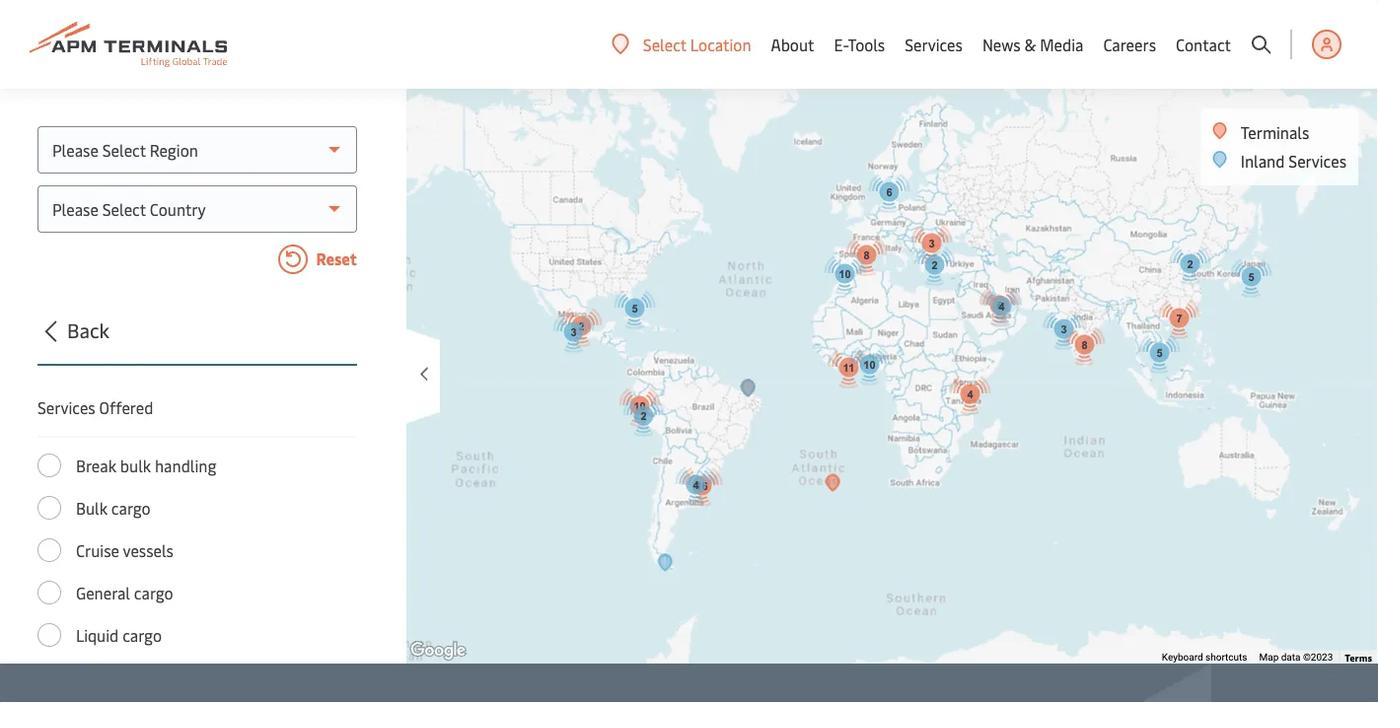 Task type: describe. For each thing, give the bounding box(es) containing it.
bulk
[[120, 455, 151, 477]]

reset
[[313, 248, 357, 270]]

contact
[[1176, 34, 1231, 55]]

select
[[643, 34, 687, 55]]

map data ©2023
[[1260, 652, 1333, 664]]

1 horizontal spatial 3
[[929, 238, 935, 250]]

terms
[[1345, 651, 1373, 664]]

e-
[[834, 34, 848, 55]]

terminals
[[1241, 122, 1310, 143]]

cruise vessels
[[76, 540, 174, 561]]

11
[[843, 362, 855, 374]]

1 horizontal spatial 8
[[1082, 339, 1088, 352]]

shortcuts
[[1206, 652, 1248, 664]]

2 horizontal spatial 4
[[999, 301, 1005, 313]]

©2023
[[1304, 652, 1333, 664]]

2 horizontal spatial 5
[[1249, 271, 1255, 284]]

1 vertical spatial 4
[[967, 389, 974, 401]]

select location button
[[612, 33, 751, 55]]

5 inside 5 3
[[632, 303, 638, 315]]

media
[[1040, 34, 1084, 55]]

Break bulk handling radio
[[37, 454, 61, 478]]

news
[[983, 34, 1021, 55]]

e-tools
[[834, 34, 885, 55]]

map region
[[355, 0, 1379, 704]]

break
[[76, 455, 116, 477]]

0 horizontal spatial 3
[[571, 327, 577, 339]]

careers
[[1104, 34, 1157, 55]]

news & media button
[[983, 0, 1084, 89]]

data
[[1282, 652, 1301, 664]]

vessels
[[123, 540, 174, 561]]

tools
[[848, 34, 885, 55]]

7
[[1177, 313, 1183, 325]]

0 horizontal spatial 4
[[693, 480, 699, 492]]

bulk cargo
[[76, 498, 151, 519]]

Bulk cargo radio
[[37, 496, 61, 520]]

news & media
[[983, 34, 1084, 55]]

general
[[76, 583, 130, 604]]

2 horizontal spatial services
[[1289, 150, 1347, 172]]

liquid cargo
[[76, 625, 162, 646]]

services offered
[[37, 397, 153, 418]]

0 horizontal spatial 6
[[887, 186, 893, 199]]

google image
[[406, 638, 471, 664]]

services for services offered
[[37, 397, 95, 418]]

cargo for liquid cargo
[[123, 625, 162, 646]]



Task type: vqa. For each thing, say whether or not it's contained in the screenshot.
facilities.
no



Task type: locate. For each thing, give the bounding box(es) containing it.
0 horizontal spatial 8
[[864, 250, 870, 262]]

keyboard shortcuts button
[[1162, 651, 1248, 665]]

0 vertical spatial 4
[[999, 301, 1005, 313]]

1 vertical spatial 8
[[1082, 339, 1088, 352]]

services
[[905, 34, 963, 55], [1289, 150, 1347, 172], [37, 397, 95, 418]]

cargo down vessels
[[134, 583, 173, 604]]

Liquid cargo radio
[[37, 624, 61, 647]]

location
[[691, 34, 751, 55]]

0 vertical spatial 5
[[1249, 271, 1255, 284]]

services down terminals
[[1289, 150, 1347, 172]]

inland
[[1241, 150, 1285, 172]]

Cruise vessels radio
[[37, 539, 61, 562]]

General cargo radio
[[37, 581, 61, 605]]

services right tools
[[905, 34, 963, 55]]

1 horizontal spatial 5
[[1157, 347, 1163, 360]]

1 vertical spatial 6
[[997, 300, 1003, 312]]

services for services
[[905, 34, 963, 55]]

1 horizontal spatial 6
[[997, 300, 1003, 312]]

2
[[1188, 259, 1194, 271], [932, 260, 938, 272], [579, 321, 585, 333], [641, 410, 647, 423]]

e-tools button
[[834, 0, 885, 89]]

cargo
[[111, 498, 151, 519], [134, 583, 173, 604], [123, 625, 162, 646]]

1 horizontal spatial 4
[[967, 389, 974, 401]]

about
[[771, 34, 815, 55]]

0 vertical spatial 6
[[887, 186, 893, 199]]

4
[[999, 301, 1005, 313], [967, 389, 974, 401], [693, 480, 699, 492]]

0 horizontal spatial services
[[37, 397, 95, 418]]

bulk
[[76, 498, 108, 519]]

reset button
[[37, 245, 357, 278]]

3
[[929, 238, 935, 250], [1061, 324, 1067, 336], [571, 327, 577, 339]]

keyboard
[[1162, 652, 1203, 664]]

2 horizontal spatial 3
[[1061, 324, 1067, 336]]

2 vertical spatial services
[[37, 397, 95, 418]]

liquid
[[76, 625, 119, 646]]

select location
[[643, 34, 751, 55]]

0 vertical spatial cargo
[[111, 498, 151, 519]]

2 horizontal spatial 10
[[864, 359, 876, 372]]

terms link
[[1345, 651, 1373, 664]]

1 vertical spatial cargo
[[134, 583, 173, 604]]

0 vertical spatial 10
[[839, 268, 851, 281]]

1 vertical spatial services
[[1289, 150, 1347, 172]]

cargo right "liquid"
[[123, 625, 162, 646]]

6
[[887, 186, 893, 199], [997, 300, 1003, 312]]

1 horizontal spatial 10
[[839, 268, 851, 281]]

16
[[696, 481, 708, 493]]

0 vertical spatial services
[[905, 34, 963, 55]]

1 vertical spatial 5
[[632, 303, 638, 315]]

2 vertical spatial cargo
[[123, 625, 162, 646]]

2 vertical spatial 5
[[1157, 347, 1163, 360]]

inland services
[[1241, 150, 1347, 172]]

&
[[1025, 34, 1036, 55]]

services left the offered
[[37, 397, 95, 418]]

1 horizontal spatial services
[[905, 34, 963, 55]]

services button
[[905, 0, 963, 89]]

general cargo
[[76, 583, 173, 604]]

3 inside 5 3
[[1061, 324, 1067, 336]]

about button
[[771, 0, 815, 89]]

cruise
[[76, 540, 119, 561]]

careers button
[[1104, 0, 1157, 89]]

offered
[[99, 397, 153, 418]]

1 vertical spatial 10
[[864, 359, 876, 372]]

2 vertical spatial 10
[[634, 401, 646, 413]]

break bulk handling
[[76, 455, 216, 477]]

keyboard shortcuts
[[1162, 652, 1248, 664]]

back
[[67, 316, 109, 343]]

8
[[864, 250, 870, 262], [1082, 339, 1088, 352]]

cargo right bulk
[[111, 498, 151, 519]]

10
[[839, 268, 851, 281], [864, 359, 876, 372], [634, 401, 646, 413]]

0 vertical spatial 8
[[864, 250, 870, 262]]

contact button
[[1176, 0, 1231, 89]]

2 vertical spatial 4
[[693, 480, 699, 492]]

cargo for general cargo
[[134, 583, 173, 604]]

5
[[1249, 271, 1255, 284], [632, 303, 638, 315], [1157, 347, 1163, 360]]

back button
[[32, 315, 357, 366]]

cargo for bulk cargo
[[111, 498, 151, 519]]

handling
[[155, 455, 216, 477]]

map
[[1260, 652, 1279, 664]]

5 3
[[632, 303, 1067, 336]]

0 horizontal spatial 5
[[632, 303, 638, 315]]

0 horizontal spatial 10
[[634, 401, 646, 413]]



